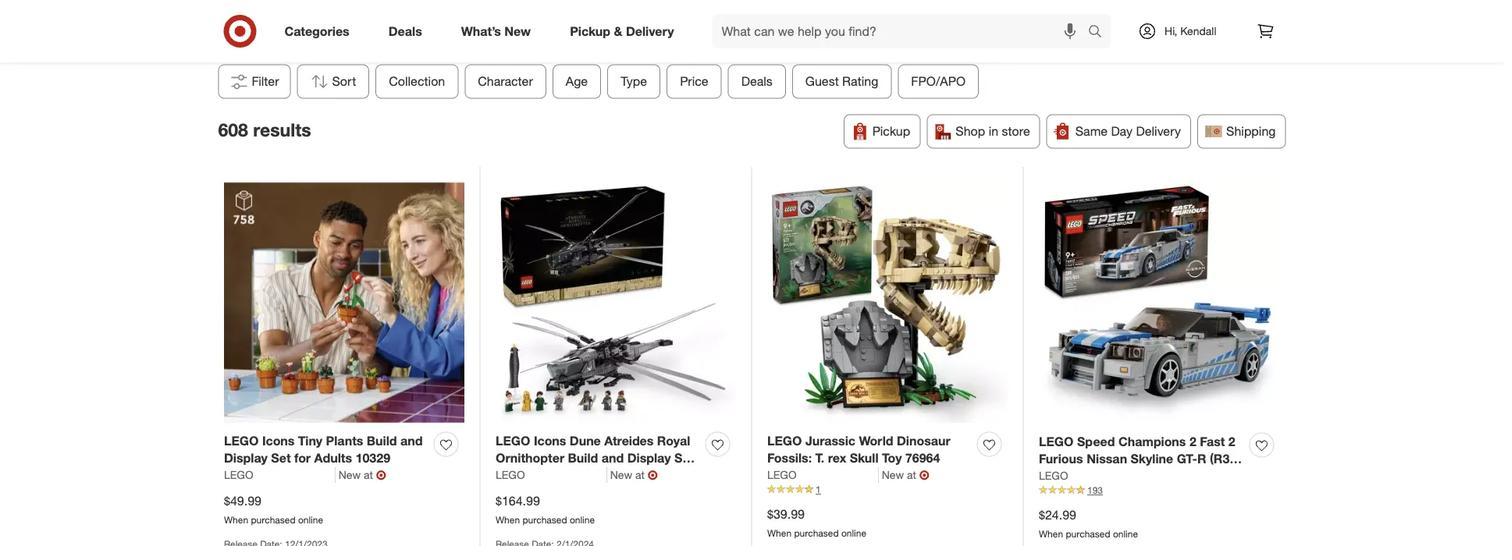 Task type: describe. For each thing, give the bounding box(es) containing it.
fpo/apo
[[912, 74, 966, 89]]

filter
[[252, 74, 279, 89]]

2 2 from the left
[[1229, 434, 1236, 449]]

build inside lego icons tiny plants build and display set for adults 10329
[[367, 433, 397, 448]]

the
[[614, 25, 629, 37]]

1 link
[[768, 483, 1008, 497]]

collection
[[389, 74, 445, 89]]

guest
[[806, 74, 839, 89]]

what's new
[[461, 23, 531, 39]]

new right the what's at left top
[[505, 23, 531, 39]]

tiny
[[298, 433, 323, 448]]

deals link
[[375, 14, 442, 48]]

lego speed champions 2 fast 2 furious nissan skyline gt-r (r34) 76917 link
[[1039, 433, 1244, 485]]

marvel
[[892, 25, 919, 37]]

dinosaur
[[897, 433, 951, 448]]

ornithopter
[[496, 451, 565, 466]]

new for lego jurassic world dinosaur fossils: t. rex skull toy 76964
[[882, 469, 904, 482]]

$164.99
[[496, 494, 540, 509]]

lego icons tiny plants build and display set for adults 10329
[[224, 433, 423, 466]]

price button
[[667, 64, 722, 99]]

group
[[659, 25, 684, 37]]

results
[[253, 119, 311, 141]]

$164.99 when purchased online
[[496, 494, 595, 526]]

at for 76964
[[907, 469, 917, 482]]

1 2 from the left
[[1190, 434, 1197, 449]]

deals button
[[728, 64, 786, 99]]

lego for lego speed champions 2 fast 2 furious nissan skyline gt-r (r34) 76917
[[1039, 434, 1074, 449]]

$39.99 when purchased online
[[768, 507, 867, 540]]

pickup & delivery link
[[557, 14, 694, 48]]

online for $24.99
[[1113, 529, 1139, 540]]

when for $164.99
[[496, 515, 520, 526]]

wbei.
[[781, 25, 805, 37]]

deals for deals link
[[389, 23, 422, 39]]

purchased for $49.99
[[251, 515, 296, 526]]

kendall
[[1181, 24, 1217, 38]]

lego for lego icons tiny plants build and display set for adults 10329
[[224, 433, 259, 448]]

pickup button
[[844, 114, 921, 149]]

when for $39.99
[[768, 528, 792, 540]]

delivery for pickup & delivery
[[626, 23, 674, 39]]

4 © from the left
[[864, 26, 869, 32]]

2 &™ from the left
[[768, 25, 779, 37]]

1 © from the left
[[586, 26, 591, 32]]

purchased for $39.99
[[795, 528, 839, 540]]

608 results
[[218, 119, 311, 141]]

icons for build
[[534, 433, 566, 448]]

at for adults
[[364, 469, 373, 482]]

character
[[478, 74, 533, 89]]

10329
[[356, 451, 390, 466]]

categories
[[285, 23, 350, 39]]

day
[[1112, 124, 1133, 139]]

$49.99
[[224, 494, 262, 509]]

toy
[[882, 451, 902, 466]]

(s23)
[[808, 25, 827, 37]]

r
[[1198, 452, 1207, 467]]

76964
[[906, 451, 941, 466]]

1
[[816, 484, 821, 496]]

categories link
[[271, 14, 369, 48]]

shop
[[956, 124, 986, 139]]

atreides
[[605, 433, 654, 448]]

¬ for 76964
[[920, 468, 930, 483]]

$24.99
[[1039, 508, 1077, 523]]

$49.99 when purchased online
[[224, 494, 323, 526]]

online for $49.99
[[298, 515, 323, 526]]

guest rating
[[806, 74, 879, 89]]

rating
[[843, 74, 879, 89]]

character button
[[465, 64, 547, 99]]

same day delivery
[[1076, 124, 1182, 139]]

(r34)
[[1210, 452, 1241, 467]]

fast
[[1200, 434, 1225, 449]]

set inside lego icons dune atreides royal ornithopter build and display set 10327
[[675, 451, 694, 466]]

© 2023 the lego group &™ lucasfilm ltd. © &™ wbei. (s23) © disney © 2023 marvel
[[586, 25, 919, 37]]

guest rating button
[[793, 64, 892, 99]]

filter button
[[218, 64, 291, 99]]

lego jurassic world dinosaur fossils: t. rex skull toy 76964
[[768, 433, 951, 466]]

shipping button
[[1198, 114, 1287, 149]]

age
[[566, 74, 588, 89]]

set inside lego icons tiny plants build and display set for adults 10329
[[271, 451, 291, 466]]

fossils:
[[768, 451, 812, 466]]

jurassic
[[806, 433, 856, 448]]

online for $39.99
[[842, 528, 867, 540]]

lego for rex's lego link
[[768, 469, 797, 482]]

10327
[[496, 469, 531, 484]]

new at ¬ for adults
[[339, 468, 386, 483]]

world
[[859, 433, 894, 448]]

193 link
[[1039, 484, 1281, 498]]

search button
[[1082, 14, 1119, 52]]

fpo/apo button
[[898, 64, 980, 99]]

$39.99
[[768, 507, 805, 523]]

lego icons dune atreides royal ornithopter build and display set 10327
[[496, 433, 694, 484]]

new for lego icons dune atreides royal ornithopter build and display set 10327
[[610, 469, 633, 482]]

deals for deals button
[[742, 74, 773, 89]]

lucasfilm
[[705, 25, 743, 37]]

royal
[[657, 433, 691, 448]]

when for $24.99
[[1039, 529, 1064, 540]]



Task type: vqa. For each thing, say whether or not it's contained in the screenshot.
the left Enterprise
no



Task type: locate. For each thing, give the bounding box(es) containing it.
at down atreides
[[636, 469, 645, 482]]

gt-
[[1177, 452, 1198, 467]]

and down atreides
[[602, 451, 624, 466]]

0 horizontal spatial pickup
[[570, 23, 611, 39]]

and right plants in the left of the page
[[401, 433, 423, 448]]

new at ¬ down 10329
[[339, 468, 386, 483]]

© right disney
[[864, 26, 869, 32]]

at for set
[[636, 469, 645, 482]]

pickup left &
[[570, 23, 611, 39]]

0 vertical spatial and
[[401, 433, 423, 448]]

1 horizontal spatial ¬
[[648, 468, 658, 483]]

lego link down ornithopter
[[496, 468, 607, 483]]

at down 10329
[[364, 469, 373, 482]]

2 new at ¬ from the left
[[610, 468, 658, 483]]

set left for on the bottom of page
[[271, 451, 291, 466]]

same
[[1076, 124, 1108, 139]]

1 horizontal spatial delivery
[[1137, 124, 1182, 139]]

and inside lego icons tiny plants build and display set for adults 10329
[[401, 433, 423, 448]]

champions
[[1119, 434, 1187, 449]]

1 horizontal spatial display
[[628, 451, 671, 466]]

lego icons tiny plants build and display set for adults 10329 link
[[224, 432, 428, 468]]

sort button
[[297, 64, 370, 99]]

2 horizontal spatial new at ¬
[[882, 468, 930, 483]]

0 horizontal spatial new at ¬
[[339, 468, 386, 483]]

speed
[[1078, 434, 1116, 449]]

nissan
[[1087, 452, 1128, 467]]

0 horizontal spatial ¬
[[376, 468, 386, 483]]

display inside lego icons dune atreides royal ornithopter build and display set 10327
[[628, 451, 671, 466]]

2 ¬ from the left
[[648, 468, 658, 483]]

2 icons from the left
[[534, 433, 566, 448]]

online inside $39.99 when purchased online
[[842, 528, 867, 540]]

deals inside deals link
[[389, 23, 422, 39]]

collection button
[[376, 64, 459, 99]]

0 horizontal spatial set
[[271, 451, 291, 466]]

lego for lego link corresponding to build
[[496, 469, 525, 482]]

193
[[1088, 485, 1103, 497]]

© left &
[[586, 26, 591, 32]]

lego inside lego speed champions 2 fast 2 furious nissan skyline gt-r (r34) 76917
[[1039, 434, 1074, 449]]

purchased for $164.99
[[523, 515, 567, 526]]

when down $49.99
[[224, 515, 248, 526]]

purchased inside the $164.99 when purchased online
[[523, 515, 567, 526]]

¬ down 10329
[[376, 468, 386, 483]]

ltd.
[[745, 25, 760, 37]]

pickup inside pickup button
[[873, 124, 911, 139]]

when down $39.99
[[768, 528, 792, 540]]

store
[[1002, 124, 1031, 139]]

1 horizontal spatial at
[[636, 469, 645, 482]]

delivery for same day delivery
[[1137, 124, 1182, 139]]

1 horizontal spatial and
[[602, 451, 624, 466]]

2 display from the left
[[628, 451, 671, 466]]

when inside '$49.99 when purchased online'
[[224, 515, 248, 526]]

0 horizontal spatial delivery
[[626, 23, 674, 39]]

3 © from the left
[[830, 26, 835, 32]]

lego link for build
[[496, 468, 607, 483]]

delivery
[[626, 23, 674, 39], [1137, 124, 1182, 139]]

&™ right ltd.
[[768, 25, 779, 37]]

new at ¬
[[339, 468, 386, 483], [610, 468, 658, 483], [882, 468, 930, 483]]

shop in store
[[956, 124, 1031, 139]]

1 vertical spatial build
[[568, 451, 598, 466]]

new
[[505, 23, 531, 39], [339, 469, 361, 482], [610, 469, 633, 482], [882, 469, 904, 482]]

type button
[[608, 64, 661, 99]]

lego
[[632, 25, 656, 37], [224, 433, 259, 448], [496, 433, 531, 448], [768, 433, 802, 448], [1039, 434, 1074, 449], [224, 469, 253, 482], [496, 469, 525, 482], [768, 469, 797, 482], [1039, 469, 1069, 483]]

icons up ornithopter
[[534, 433, 566, 448]]

1 horizontal spatial build
[[568, 451, 598, 466]]

new up 1 link
[[882, 469, 904, 482]]

&
[[614, 23, 623, 39]]

lego icons tiny plants build and display set for adults 10329 image
[[224, 183, 465, 423], [224, 183, 465, 423]]

1 horizontal spatial &™
[[768, 25, 779, 37]]

shipping
[[1227, 124, 1276, 139]]

delivery right day
[[1137, 124, 1182, 139]]

1 horizontal spatial new at ¬
[[610, 468, 658, 483]]

when inside the $164.99 when purchased online
[[496, 515, 520, 526]]

1 icons from the left
[[262, 433, 295, 448]]

lego inside lego jurassic world dinosaur fossils: t. rex skull toy 76964
[[768, 433, 802, 448]]

¬ down royal
[[648, 468, 658, 483]]

lego for lego link corresponding to display
[[224, 469, 253, 482]]

pickup
[[570, 23, 611, 39], [873, 124, 911, 139]]

online
[[298, 515, 323, 526], [570, 515, 595, 526], [842, 528, 867, 540], [1113, 529, 1139, 540]]

1 horizontal spatial 2
[[1229, 434, 1236, 449]]

2 up gt-
[[1190, 434, 1197, 449]]

hi,
[[1165, 24, 1178, 38]]

display inside lego icons tiny plants build and display set for adults 10329
[[224, 451, 268, 466]]

1 horizontal spatial pickup
[[873, 124, 911, 139]]

deals down ltd.
[[742, 74, 773, 89]]

online inside '$49.99 when purchased online'
[[298, 515, 323, 526]]

shop in store button
[[927, 114, 1041, 149]]

1 ¬ from the left
[[376, 468, 386, 483]]

2 © from the left
[[763, 26, 768, 32]]

1 2023 from the left
[[591, 25, 611, 37]]

sort
[[332, 74, 356, 89]]

set
[[271, 451, 291, 466], [675, 451, 694, 466]]

1 horizontal spatial 2023
[[869, 25, 889, 37]]

at
[[364, 469, 373, 482], [636, 469, 645, 482], [907, 469, 917, 482]]

icons for display
[[262, 433, 295, 448]]

new at ¬ for 76964
[[882, 468, 930, 483]]

when inside $39.99 when purchased online
[[768, 528, 792, 540]]

for
[[294, 451, 311, 466]]

online inside the $164.99 when purchased online
[[570, 515, 595, 526]]

0 horizontal spatial and
[[401, 433, 423, 448]]

lego for lego jurassic world dinosaur fossils: t. rex skull toy 76964
[[768, 433, 802, 448]]

lego link down for on the bottom of page
[[224, 468, 336, 483]]

dune
[[570, 433, 601, 448]]

2 2023 from the left
[[869, 25, 889, 37]]

build
[[367, 433, 397, 448], [568, 451, 598, 466]]

0 vertical spatial delivery
[[626, 23, 674, 39]]

2 up (r34)
[[1229, 434, 1236, 449]]

delivery inside button
[[1137, 124, 1182, 139]]

purchased inside $39.99 when purchased online
[[795, 528, 839, 540]]

type
[[621, 74, 648, 89]]

2 horizontal spatial at
[[907, 469, 917, 482]]

1 display from the left
[[224, 451, 268, 466]]

and inside lego icons dune atreides royal ornithopter build and display set 10327
[[602, 451, 624, 466]]

608
[[218, 119, 248, 141]]

¬ for adults
[[376, 468, 386, 483]]

lego link for display
[[224, 468, 336, 483]]

disney
[[835, 25, 861, 37]]

online down for on the bottom of page
[[298, 515, 323, 526]]

what's
[[461, 23, 501, 39]]

0 vertical spatial pickup
[[570, 23, 611, 39]]

online inside $24.99 when purchased online
[[1113, 529, 1139, 540]]

0 vertical spatial deals
[[389, 23, 422, 39]]

new down adults
[[339, 469, 361, 482]]

icons inside lego icons tiny plants build and display set for adults 10329
[[262, 433, 295, 448]]

online down lego icons dune atreides royal ornithopter build and display set 10327
[[570, 515, 595, 526]]

purchased down $39.99
[[795, 528, 839, 540]]

display up $49.99
[[224, 451, 268, 466]]

0 horizontal spatial icons
[[262, 433, 295, 448]]

© right ltd.
[[763, 26, 768, 32]]

online down 193 'link'
[[1113, 529, 1139, 540]]

new for lego icons tiny plants build and display set for adults 10329
[[339, 469, 361, 482]]

what's new link
[[448, 14, 551, 48]]

when inside $24.99 when purchased online
[[1039, 529, 1064, 540]]

lego link up 1
[[768, 468, 879, 483]]

3 at from the left
[[907, 469, 917, 482]]

lego speed champions 2 fast 2 furious nissan skyline gt-r (r34) 76917 image
[[1039, 183, 1281, 424], [1039, 183, 1281, 424]]

icons up for on the bottom of page
[[262, 433, 295, 448]]

1 vertical spatial deals
[[742, 74, 773, 89]]

hi, kendall
[[1165, 24, 1217, 38]]

2 horizontal spatial ¬
[[920, 468, 930, 483]]

furious
[[1039, 452, 1084, 467]]

lego for lego icons dune atreides royal ornithopter build and display set 10327
[[496, 433, 531, 448]]

What can we help you find? suggestions appear below search field
[[713, 14, 1093, 48]]

1 vertical spatial pickup
[[873, 124, 911, 139]]

1 &™ from the left
[[691, 25, 702, 37]]

when down $164.99
[[496, 515, 520, 526]]

pickup down rating
[[873, 124, 911, 139]]

1 horizontal spatial deals
[[742, 74, 773, 89]]

0 horizontal spatial deals
[[389, 23, 422, 39]]

lego inside lego icons tiny plants build and display set for adults 10329
[[224, 433, 259, 448]]

at down 76964
[[907, 469, 917, 482]]

purchased down $49.99
[[251, 515, 296, 526]]

1 horizontal spatial set
[[675, 451, 694, 466]]

new at ¬ down atreides
[[610, 468, 658, 483]]

pickup inside pickup & delivery link
[[570, 23, 611, 39]]

lego jurassic world dinosaur fossils: t. rex skull toy 76964 link
[[768, 432, 971, 468]]

2023 left &
[[591, 25, 611, 37]]

icons inside lego icons dune atreides royal ornithopter build and display set 10327
[[534, 433, 566, 448]]

age button
[[553, 64, 601, 99]]

0 vertical spatial build
[[367, 433, 397, 448]]

set down royal
[[675, 451, 694, 466]]

purchased inside $24.99 when purchased online
[[1066, 529, 1111, 540]]

when for $49.99
[[224, 515, 248, 526]]

1 vertical spatial delivery
[[1137, 124, 1182, 139]]

purchased down $164.99
[[523, 515, 567, 526]]

build up 10329
[[367, 433, 397, 448]]

new at ¬ for set
[[610, 468, 658, 483]]

2 set from the left
[[675, 451, 694, 466]]

0 horizontal spatial build
[[367, 433, 397, 448]]

lego link
[[224, 468, 336, 483], [496, 468, 607, 483], [768, 468, 879, 483], [1039, 469, 1069, 484]]

purchased inside '$49.99 when purchased online'
[[251, 515, 296, 526]]

0 horizontal spatial &™
[[691, 25, 702, 37]]

0 horizontal spatial 2
[[1190, 434, 1197, 449]]

0 horizontal spatial display
[[224, 451, 268, 466]]

pickup for pickup & delivery
[[570, 23, 611, 39]]

lego for lego link underneath furious
[[1039, 469, 1069, 483]]

2023
[[591, 25, 611, 37], [869, 25, 889, 37]]

76917
[[1039, 470, 1074, 485]]

©
[[586, 26, 591, 32], [763, 26, 768, 32], [830, 26, 835, 32], [864, 26, 869, 32]]

2 at from the left
[[636, 469, 645, 482]]

3 ¬ from the left
[[920, 468, 930, 483]]

build inside lego icons dune atreides royal ornithopter build and display set 10327
[[568, 451, 598, 466]]

¬ for set
[[648, 468, 658, 483]]

1 set from the left
[[271, 451, 291, 466]]

1 new at ¬ from the left
[[339, 468, 386, 483]]

1 horizontal spatial icons
[[534, 433, 566, 448]]

skyline
[[1131, 452, 1174, 467]]

lego icons dune atreides royal ornithopter build and display set 10327 image
[[496, 183, 736, 423], [496, 183, 736, 423]]

1 vertical spatial and
[[602, 451, 624, 466]]

price
[[680, 74, 709, 89]]

online for $164.99
[[570, 515, 595, 526]]

purchased down $24.99
[[1066, 529, 1111, 540]]

pickup & delivery
[[570, 23, 674, 39]]

0 horizontal spatial at
[[364, 469, 373, 482]]

2
[[1190, 434, 1197, 449], [1229, 434, 1236, 449]]

¬ down 76964
[[920, 468, 930, 483]]

2023 left 'marvel'
[[869, 25, 889, 37]]

deals inside deals button
[[742, 74, 773, 89]]

online down 1 link
[[842, 528, 867, 540]]

3 new at ¬ from the left
[[882, 468, 930, 483]]

skull
[[850, 451, 879, 466]]

pickup for pickup
[[873, 124, 911, 139]]

0 horizontal spatial 2023
[[591, 25, 611, 37]]

rex
[[828, 451, 847, 466]]

display down atreides
[[628, 451, 671, 466]]

purchased for $24.99
[[1066, 529, 1111, 540]]

$24.99 when purchased online
[[1039, 508, 1139, 540]]

new at ¬ down toy
[[882, 468, 930, 483]]

t.
[[816, 451, 825, 466]]

build down dune
[[568, 451, 598, 466]]

adults
[[314, 451, 352, 466]]

lego speed champions 2 fast 2 furious nissan skyline gt-r (r34) 76917
[[1039, 434, 1241, 485]]

plants
[[326, 433, 363, 448]]

when down $24.99
[[1039, 529, 1064, 540]]

deals up collection
[[389, 23, 422, 39]]

lego jurassic world dinosaur fossils: t. rex skull toy 76964 image
[[768, 183, 1008, 423], [768, 183, 1008, 423]]

&™ right group
[[691, 25, 702, 37]]

&™
[[691, 25, 702, 37], [768, 25, 779, 37]]

delivery right &
[[626, 23, 674, 39]]

lego link down furious
[[1039, 469, 1069, 484]]

1 at from the left
[[364, 469, 373, 482]]

icons
[[262, 433, 295, 448], [534, 433, 566, 448]]

© right (s23)
[[830, 26, 835, 32]]

lego link for rex
[[768, 468, 879, 483]]

lego inside lego icons dune atreides royal ornithopter build and display set 10327
[[496, 433, 531, 448]]

new down atreides
[[610, 469, 633, 482]]



